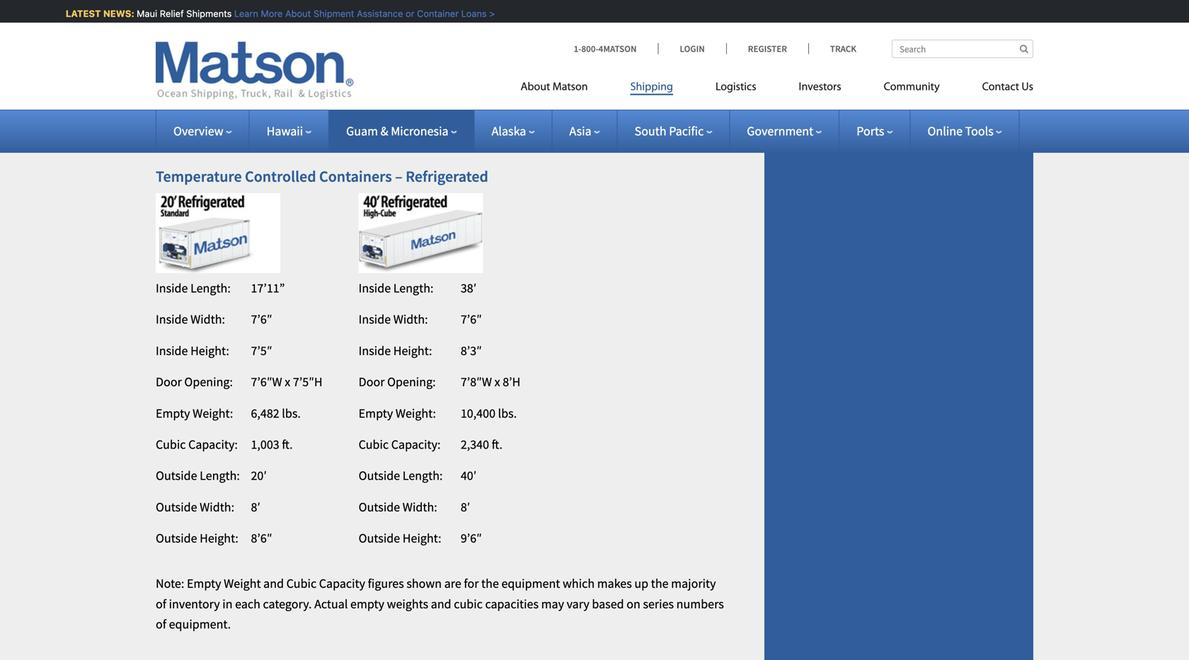 Task type: locate. For each thing, give the bounding box(es) containing it.
0 horizontal spatial cubic
[[156, 437, 186, 453]]

hawaii.
[[667, 74, 707, 90]]

1 outside height: from the left
[[156, 531, 239, 547]]

and left the 40-
[[500, 115, 520, 131]]

lbs. right 6,482
[[282, 406, 301, 422]]

7'6″ up '7'5″'
[[251, 312, 272, 328]]

inside length:
[[156, 280, 231, 296], [359, 280, 434, 296]]

shipments
[[184, 8, 230, 19]]

matson down equipment
[[156, 74, 195, 90]]

pacific right south
[[669, 123, 704, 139]]

are down integrity
[[649, 115, 666, 131]]

car shipping to and from guam link
[[793, 32, 965, 48]]

equipment inside note: empty weight and cubic capacity figures shown are for the equipment which makes up the majority of inventory in each category. actual empty weights and cubic capacities may vary based on series numbers of equipment.
[[502, 576, 560, 592]]

units
[[620, 115, 646, 131]]

1 inside width: from the left
[[156, 312, 225, 328]]

1 horizontal spatial door opening:
[[359, 374, 436, 390]]

series
[[643, 596, 674, 612]]

matson inside about matson link
[[553, 82, 588, 93]]

20- right no
[[278, 135, 295, 151]]

the up frozen
[[407, 74, 425, 90]]

the
[[709, 74, 729, 90]]

0 vertical spatial is
[[217, 94, 226, 110]]

height: left 8'6″
[[200, 531, 239, 547]]

0 horizontal spatial matson
[[156, 74, 195, 90]]

weight: left 6,482
[[193, 406, 233, 422]]

8′ down 20′
[[251, 499, 261, 515]]

outside length:
[[156, 468, 240, 484], [359, 468, 443, 484]]

0 horizontal spatial opening:
[[184, 374, 233, 390]]

matson offers refrigerated containers to service the needs of our customers shipping to and from hawaii. the equipment is capable of handling chilled and frozen cargo across the pacific to protect the integrity and quality of the goods. for saipan and micronesia 20-foot standard and 40-foot high-cube units are available. please note there is no 20-foot refrigerated equipment to guam.
[[156, 74, 729, 151]]

equipment
[[156, 94, 215, 110], [383, 135, 442, 151], [502, 576, 560, 592]]

2 horizontal spatial cubic
[[359, 437, 389, 453]]

micronesia
[[349, 115, 407, 131], [391, 123, 449, 139]]

foot down cargo
[[426, 115, 447, 131]]

assistance
[[355, 8, 401, 19]]

2 8′ from the left
[[461, 499, 470, 515]]

1 door opening: from the left
[[156, 374, 233, 390]]

1 8′ from the left
[[251, 499, 261, 515]]

2 ft. from the left
[[492, 437, 503, 453]]

online
[[928, 123, 963, 139]]

inside width: for 8'3″
[[359, 312, 428, 328]]

0 vertical spatial equipment
[[156, 94, 215, 110]]

height: left '7'5″'
[[191, 343, 229, 359]]

foot down 'saipan'
[[295, 135, 316, 151]]

matson
[[156, 74, 195, 90], [553, 82, 588, 93]]

for
[[464, 576, 479, 592]]

guam right "from"
[[933, 32, 965, 48]]

0 vertical spatial refrigerated
[[230, 74, 292, 90]]

1 opening: from the left
[[184, 374, 233, 390]]

20-
[[409, 115, 426, 131], [278, 135, 295, 151]]

0 horizontal spatial outside length:
[[156, 468, 240, 484]]

0 horizontal spatial weight:
[[193, 406, 233, 422]]

1 inside height: from the left
[[156, 343, 229, 359]]

temperature
[[156, 167, 242, 186]]

0 vertical spatial guam
[[933, 32, 965, 48]]

6,482 lbs.
[[251, 406, 301, 422]]

0 horizontal spatial x
[[285, 374, 291, 390]]

of down note:
[[156, 596, 166, 612]]

cubic capacity: for 2,340 ft.
[[359, 437, 441, 453]]

2 inside length: from the left
[[359, 280, 434, 296]]

on
[[627, 596, 641, 612]]

matson up protect
[[553, 82, 588, 93]]

1 horizontal spatial x
[[495, 374, 500, 390]]

1 x from the left
[[285, 374, 291, 390]]

shipping link
[[609, 75, 695, 104]]

high-
[[564, 115, 591, 131]]

2 x from the left
[[495, 374, 500, 390]]

equipment up quality
[[156, 94, 215, 110]]

our
[[475, 74, 493, 90]]

about up the 40-
[[521, 82, 550, 93]]

1 horizontal spatial 20-
[[409, 115, 426, 131]]

1 horizontal spatial cubic capacity:
[[359, 437, 441, 453]]

search image
[[1020, 44, 1029, 53]]

of left our
[[462, 74, 472, 90]]

1 horizontal spatial refrigerated
[[319, 135, 381, 151]]

1 empty weight: from the left
[[156, 406, 233, 422]]

0 horizontal spatial shipping
[[631, 82, 673, 93]]

1 lbs. from the left
[[282, 406, 301, 422]]

1 horizontal spatial matson
[[553, 82, 588, 93]]

are left for
[[445, 576, 462, 592]]

opening: left 7'6″w
[[184, 374, 233, 390]]

makes
[[597, 576, 632, 592]]

8'3″
[[461, 343, 482, 359]]

weight: left 10,400
[[396, 406, 436, 422]]

guam.
[[458, 135, 493, 151]]

ft. for 1,003 ft.
[[282, 437, 293, 453]]

1 horizontal spatial inside height:
[[359, 343, 432, 359]]

length: left 40′
[[403, 468, 443, 484]]

1 horizontal spatial empty weight:
[[359, 406, 436, 422]]

weight:
[[193, 406, 233, 422], [396, 406, 436, 422]]

1 horizontal spatial opening:
[[387, 374, 436, 390]]

1 vertical spatial 20-
[[278, 135, 295, 151]]

weight: for 6,482 lbs.
[[193, 406, 233, 422]]

None search field
[[892, 40, 1034, 58]]

inventory
[[169, 596, 220, 612]]

2 7'6″ from the left
[[461, 312, 482, 328]]

inside length: down the 20 foot standard reefer for refrigerated container shipping guam 'image'
[[156, 280, 231, 296]]

inside height:
[[156, 343, 229, 359], [359, 343, 432, 359]]

1 outside length: from the left
[[156, 468, 240, 484]]

height:
[[191, 343, 229, 359], [394, 343, 432, 359], [200, 531, 239, 547], [403, 531, 442, 547]]

2 capacity: from the left
[[391, 437, 441, 453]]

0 vertical spatial about
[[283, 8, 309, 19]]

8′ down 40′
[[461, 499, 470, 515]]

inside length: for 17'11"
[[156, 280, 231, 296]]

inside height: for 8'3″
[[359, 343, 432, 359]]

up
[[635, 576, 649, 592]]

there
[[220, 135, 248, 151]]

empty weight: for 10,400 lbs.
[[359, 406, 436, 422]]

length: for 17'11"
[[191, 280, 231, 296]]

1 vertical spatial is
[[250, 135, 259, 151]]

and down shown
[[431, 596, 452, 612]]

category.
[[263, 596, 312, 612]]

south pacific link
[[635, 123, 713, 139]]

0 horizontal spatial inside width:
[[156, 312, 225, 328]]

2 inside height: from the left
[[359, 343, 432, 359]]

customers
[[496, 74, 551, 90]]

40-
[[523, 115, 540, 131]]

1 horizontal spatial inside width:
[[359, 312, 428, 328]]

x left 8'h
[[495, 374, 500, 390]]

0 horizontal spatial are
[[445, 576, 462, 592]]

outside height: up note:
[[156, 531, 239, 547]]

1 horizontal spatial outside length:
[[359, 468, 443, 484]]

0 horizontal spatial inside height:
[[156, 343, 229, 359]]

lbs. for 6,482 lbs.
[[282, 406, 301, 422]]

0 horizontal spatial empty weight:
[[156, 406, 233, 422]]

actual
[[314, 596, 348, 612]]

ports
[[857, 123, 885, 139]]

0 horizontal spatial capacity:
[[188, 437, 238, 453]]

1 outside width: from the left
[[156, 499, 234, 515]]

0 horizontal spatial inside length:
[[156, 280, 231, 296]]

2 door opening: from the left
[[359, 374, 436, 390]]

0 horizontal spatial cubic capacity:
[[156, 437, 238, 453]]

0 horizontal spatial pacific
[[522, 94, 557, 110]]

protect
[[573, 94, 611, 110]]

blue matson logo with ocean, shipping, truck, rail and logistics written beneath it. image
[[156, 42, 354, 100]]

frozen
[[397, 94, 430, 110]]

2 weight: from the left
[[396, 406, 436, 422]]

vary
[[567, 596, 590, 612]]

empty weight:
[[156, 406, 233, 422], [359, 406, 436, 422]]

2 vertical spatial equipment
[[502, 576, 560, 592]]

equipment up capacities
[[502, 576, 560, 592]]

1 ft. from the left
[[282, 437, 293, 453]]

1 horizontal spatial outside width:
[[359, 499, 437, 515]]

2 horizontal spatial foot
[[540, 115, 561, 131]]

length: down the 20 foot standard reefer for refrigerated container shipping guam 'image'
[[191, 280, 231, 296]]

0 horizontal spatial lbs.
[[282, 406, 301, 422]]

outside length: left 40′
[[359, 468, 443, 484]]

capacity: left 1,003
[[188, 437, 238, 453]]

is down 'offers'
[[217, 94, 226, 110]]

outside length: left 20′
[[156, 468, 240, 484]]

0 vertical spatial shipping
[[814, 32, 861, 48]]

0 horizontal spatial 8′
[[251, 499, 261, 515]]

height: up shown
[[403, 531, 442, 547]]

2 outside width: from the left
[[359, 499, 437, 515]]

about right more
[[283, 8, 309, 19]]

2 opening: from the left
[[387, 374, 436, 390]]

1 horizontal spatial lbs.
[[498, 406, 517, 422]]

7'6″ for 17'11"
[[251, 312, 272, 328]]

height: left the 8'3″
[[394, 343, 432, 359]]

shipment
[[311, 8, 352, 19]]

2 outside length: from the left
[[359, 468, 443, 484]]

refrigerated
[[406, 167, 489, 186]]

track
[[831, 43, 857, 55]]

figures
[[368, 576, 404, 592]]

1 vertical spatial about
[[521, 82, 550, 93]]

door
[[156, 374, 182, 390], [359, 374, 385, 390]]

equipment
[[156, 45, 230, 65]]

0 horizontal spatial is
[[217, 94, 226, 110]]

online tools
[[928, 123, 994, 139]]

2 outside height: from the left
[[359, 531, 442, 547]]

learn
[[232, 8, 256, 19]]

the up 'note'
[[209, 115, 226, 131]]

1 cubic capacity: from the left
[[156, 437, 238, 453]]

0 horizontal spatial door opening:
[[156, 374, 233, 390]]

length: left 20′
[[200, 468, 240, 484]]

width: for 7'5″
[[191, 312, 225, 328]]

community link
[[863, 75, 961, 104]]

2 empty weight: from the left
[[359, 406, 436, 422]]

1 horizontal spatial door
[[359, 374, 385, 390]]

foot left high-
[[540, 115, 561, 131]]

and
[[616, 74, 636, 90], [374, 94, 394, 110], [681, 94, 702, 110], [326, 115, 347, 131], [500, 115, 520, 131], [264, 576, 284, 592], [431, 596, 452, 612]]

to up chilled
[[353, 74, 365, 90]]

ports link
[[857, 123, 893, 139]]

relief
[[158, 8, 182, 19]]

containers
[[319, 167, 392, 186]]

saipan
[[287, 115, 324, 131]]

online tools link
[[928, 123, 1003, 139]]

for
[[267, 115, 284, 131]]

of up for
[[273, 94, 283, 110]]

2 horizontal spatial equipment
[[502, 576, 560, 592]]

0 vertical spatial pacific
[[522, 94, 557, 110]]

and down chilled
[[326, 115, 347, 131]]

1 horizontal spatial foot
[[426, 115, 447, 131]]

7'8″w x 8'h
[[461, 374, 521, 390]]

2 door from the left
[[359, 374, 385, 390]]

1 vertical spatial shipping
[[631, 82, 673, 93]]

inside width:
[[156, 312, 225, 328], [359, 312, 428, 328]]

controlled
[[245, 167, 316, 186]]

1 horizontal spatial overview
[[233, 45, 296, 65]]

outside width:
[[156, 499, 234, 515], [359, 499, 437, 515]]

0 horizontal spatial outside height:
[[156, 531, 239, 547]]

door opening: for 7'8″w x 8'h
[[359, 374, 436, 390]]

outside height: up figures
[[359, 531, 442, 547]]

2,340
[[461, 437, 489, 453]]

ft.
[[282, 437, 293, 453], [492, 437, 503, 453]]

guam left &
[[346, 123, 378, 139]]

length: for 38′
[[394, 280, 434, 296]]

8′
[[251, 499, 261, 515], [461, 499, 470, 515]]

1 inside length: from the left
[[156, 280, 231, 296]]

the right 'up'
[[651, 576, 669, 592]]

1 horizontal spatial 8′
[[461, 499, 470, 515]]

and down service
[[374, 94, 394, 110]]

inside length: down 40 foot high-cube reefer for refrigerated container shipping guam image
[[359, 280, 434, 296]]

0 horizontal spatial refrigerated
[[230, 74, 292, 90]]

micronesia down chilled
[[349, 115, 407, 131]]

1 horizontal spatial guam
[[933, 32, 965, 48]]

opening: for 7'8″w x 8'h
[[387, 374, 436, 390]]

x for 7'6″w
[[285, 374, 291, 390]]

0 horizontal spatial 7'6″
[[251, 312, 272, 328]]

shipping up integrity
[[631, 82, 673, 93]]

20- down frozen
[[409, 115, 426, 131]]

1 horizontal spatial 7'6″
[[461, 312, 482, 328]]

1 horizontal spatial ft.
[[492, 437, 503, 453]]

capacity: left 2,340
[[391, 437, 441, 453]]

17'11"
[[251, 280, 285, 296]]

asia
[[570, 123, 592, 139]]

1 horizontal spatial cubic
[[287, 576, 317, 592]]

pacific down the about matson
[[522, 94, 557, 110]]

0 horizontal spatial outside width:
[[156, 499, 234, 515]]

cargo
[[433, 94, 462, 110]]

opening: for 7'6″w x 7'5″h
[[184, 374, 233, 390]]

1 7'6″ from the left
[[251, 312, 272, 328]]

length: left 38′
[[394, 280, 434, 296]]

refrigerated up capable
[[230, 74, 292, 90]]

lbs. right 10,400
[[498, 406, 517, 422]]

contact us
[[983, 82, 1034, 93]]

note:
[[156, 576, 184, 592]]

0 horizontal spatial ft.
[[282, 437, 293, 453]]

1 capacity: from the left
[[188, 437, 238, 453]]

1 door from the left
[[156, 374, 182, 390]]

refrigerated up containers
[[319, 135, 381, 151]]

car shipping to and from guam
[[793, 32, 965, 48]]

1 vertical spatial are
[[445, 576, 462, 592]]

outside height: for 9'6″
[[359, 531, 442, 547]]

1 horizontal spatial weight:
[[396, 406, 436, 422]]

1 horizontal spatial capacity:
[[391, 437, 441, 453]]

0 vertical spatial 20-
[[409, 115, 426, 131]]

1 horizontal spatial equipment
[[383, 135, 442, 151]]

1 weight: from the left
[[193, 406, 233, 422]]

offers
[[197, 74, 227, 90]]

cubic
[[454, 596, 483, 612]]

2,340 ft.
[[461, 437, 503, 453]]

2 cubic capacity: from the left
[[359, 437, 441, 453]]

2 inside width: from the left
[[359, 312, 428, 328]]

lbs. for 10,400 lbs.
[[498, 406, 517, 422]]

0 horizontal spatial door
[[156, 374, 182, 390]]

1 horizontal spatial inside length:
[[359, 280, 434, 296]]

1 horizontal spatial pacific
[[669, 123, 704, 139]]

ft. right 1,003
[[282, 437, 293, 453]]

about matson link
[[521, 75, 609, 104]]

no
[[261, 135, 275, 151]]

cube
[[591, 115, 617, 131]]

which
[[563, 576, 595, 592]]

1 vertical spatial overview
[[173, 123, 224, 139]]

login
[[680, 43, 705, 55]]

2 lbs. from the left
[[498, 406, 517, 422]]

0 vertical spatial are
[[649, 115, 666, 131]]

capacity: for 2,340 ft.
[[391, 437, 441, 453]]

1 horizontal spatial outside height:
[[359, 531, 442, 547]]

ft. right 2,340
[[492, 437, 503, 453]]

1-800-4matson
[[574, 43, 637, 55]]

capacity: for 1,003 ft.
[[188, 437, 238, 453]]

1 horizontal spatial about
[[521, 82, 550, 93]]

inside width: for 7'5″
[[156, 312, 225, 328]]

the up units
[[614, 94, 631, 110]]

1 horizontal spatial are
[[649, 115, 666, 131]]

0 horizontal spatial about
[[283, 8, 309, 19]]

service
[[367, 74, 404, 90]]

x left 7'5″h
[[285, 374, 291, 390]]

shipping left to
[[814, 32, 861, 48]]

equipment.
[[169, 617, 231, 633]]

x
[[285, 374, 291, 390], [495, 374, 500, 390]]

equipment up the '–'
[[383, 135, 442, 151]]

opening: left 7'8″w
[[387, 374, 436, 390]]

is left no
[[250, 135, 259, 151]]

0 horizontal spatial guam
[[346, 123, 378, 139]]

7'6″ up the 8'3″
[[461, 312, 482, 328]]



Task type: describe. For each thing, give the bounding box(es) containing it.
and up available.
[[681, 94, 702, 110]]

width: for 9'6″
[[403, 499, 437, 515]]

of up 'note'
[[195, 115, 206, 131]]

outside length: for 40′
[[359, 468, 443, 484]]

capacities
[[485, 596, 539, 612]]

latest
[[63, 8, 99, 19]]

6,482
[[251, 406, 280, 422]]

loans
[[459, 8, 485, 19]]

please
[[156, 135, 190, 151]]

empty weight: for 6,482 lbs.
[[156, 406, 233, 422]]

numbers
[[677, 596, 724, 612]]

7'5″h
[[293, 374, 323, 390]]

the right for
[[482, 576, 499, 592]]

length: for 40′
[[403, 468, 443, 484]]

empty for 6,482 lbs.
[[156, 406, 190, 422]]

0 horizontal spatial 20-
[[278, 135, 295, 151]]

alaska
[[492, 123, 526, 139]]

maui
[[135, 8, 155, 19]]

register link
[[726, 43, 809, 55]]

8'h
[[503, 374, 521, 390]]

alaska link
[[492, 123, 535, 139]]

weight
[[224, 576, 261, 592]]

8′ for 8'6″
[[251, 499, 261, 515]]

outside width: for 9'6″
[[359, 499, 437, 515]]

hawaii link
[[267, 123, 312, 139]]

0 horizontal spatial foot
[[295, 135, 316, 151]]

ft. for 2,340 ft.
[[492, 437, 503, 453]]

7'6″w x 7'5″h
[[251, 374, 323, 390]]

needs
[[427, 74, 459, 90]]

7'8″w
[[461, 374, 492, 390]]

0 horizontal spatial overview
[[173, 123, 224, 139]]

learn more about shipment assistance or container loans > link
[[232, 8, 493, 19]]

height: for 7'5″
[[191, 343, 229, 359]]

height: for 9'6″
[[403, 531, 442, 547]]

top menu navigation
[[521, 75, 1034, 104]]

in
[[223, 596, 233, 612]]

800-
[[582, 43, 599, 55]]

1 horizontal spatial shipping
[[814, 32, 861, 48]]

1,003 ft.
[[251, 437, 293, 453]]

pacific inside matson offers refrigerated containers to service the needs of our customers shipping to and from hawaii. the equipment is capable of handling chilled and frozen cargo across the pacific to protect the integrity and quality of the goods. for saipan and micronesia 20-foot standard and 40-foot high-cube units are available. please note there is no 20-foot refrigerated equipment to guam.
[[522, 94, 557, 110]]

40 foot high-cube reefer for refrigerated container shipping guam image
[[359, 193, 483, 273]]

width: for 8'6″
[[200, 499, 234, 515]]

standard
[[450, 115, 497, 131]]

asia link
[[570, 123, 600, 139]]

door for 7'6″w x 7'5″h
[[156, 374, 182, 390]]

cubic inside note: empty weight and cubic capacity figures shown are for the equipment which makes up the majority of inventory in each category. actual empty weights and cubic capacities may vary based on series numbers of equipment.
[[287, 576, 317, 592]]

shown
[[407, 576, 442, 592]]

8′ for 9'6″
[[461, 499, 470, 515]]

shipping inside top menu navigation
[[631, 82, 673, 93]]

quality
[[156, 115, 193, 131]]

track link
[[809, 43, 857, 55]]

handling
[[286, 94, 333, 110]]

login link
[[658, 43, 726, 55]]

cubic capacity: for 1,003 ft.
[[156, 437, 238, 453]]

across
[[465, 94, 499, 110]]

community
[[884, 82, 940, 93]]

about inside top menu navigation
[[521, 82, 550, 93]]

logistics
[[716, 82, 757, 93]]

latest news: maui relief shipments learn more about shipment assistance or container loans >
[[63, 8, 493, 19]]

1-
[[574, 43, 582, 55]]

to left guam.
[[445, 135, 456, 151]]

hawaii
[[267, 123, 303, 139]]

to
[[864, 32, 877, 48]]

0 vertical spatial overview
[[233, 45, 296, 65]]

available.
[[668, 115, 720, 131]]

door for 7'8″w x 8'h
[[359, 374, 385, 390]]

x for 7'8″w
[[495, 374, 500, 390]]

40′
[[461, 468, 477, 484]]

capable
[[228, 94, 270, 110]]

20 foot standard reefer for refrigerated container shipping guam image
[[156, 193, 280, 273]]

height: for 8'6″
[[200, 531, 239, 547]]

1 horizontal spatial is
[[250, 135, 259, 151]]

the down 'customers'
[[502, 94, 519, 110]]

–
[[395, 167, 403, 186]]

micronesia inside matson offers refrigerated containers to service the needs of our customers shipping to and from hawaii. the equipment is capable of handling chilled and frozen cargo across the pacific to protect the integrity and quality of the goods. for saipan and micronesia 20-foot standard and 40-foot high-cube units are available. please note there is no 20-foot refrigerated equipment to guam.
[[349, 115, 407, 131]]

10,400
[[461, 406, 496, 422]]

38′
[[461, 280, 477, 296]]

matson inside matson offers refrigerated containers to service the needs of our customers shipping to and from hawaii. the equipment is capable of handling chilled and frozen cargo across the pacific to protect the integrity and quality of the goods. for saipan and micronesia 20-foot standard and 40-foot high-cube units are available. please note there is no 20-foot refrigerated equipment to guam.
[[156, 74, 195, 90]]

empty for 10,400 lbs.
[[359, 406, 393, 422]]

inside height: for 7'5″
[[156, 343, 229, 359]]

7'6″ for 38′
[[461, 312, 482, 328]]

capacity
[[319, 576, 365, 592]]

>
[[487, 8, 493, 19]]

&
[[381, 123, 389, 139]]

contact
[[983, 82, 1020, 93]]

empty inside note: empty weight and cubic capacity figures shown are for the equipment which makes up the majority of inventory in each category. actual empty weights and cubic capacities may vary based on series numbers of equipment.
[[187, 576, 221, 592]]

8'6″
[[251, 531, 272, 547]]

note
[[193, 135, 217, 151]]

about matson
[[521, 82, 588, 93]]

cubic for 2,340 ft.
[[359, 437, 389, 453]]

and up category. on the bottom left of page
[[264, 576, 284, 592]]

outside height: for 8'6″
[[156, 531, 239, 547]]

and left from
[[616, 74, 636, 90]]

goods.
[[229, 115, 264, 131]]

news:
[[101, 8, 132, 19]]

to down the about matson
[[559, 94, 570, 110]]

each
[[235, 596, 261, 612]]

government link
[[747, 123, 822, 139]]

height: for 8'3″
[[394, 343, 432, 359]]

width: for 8'3″
[[394, 312, 428, 328]]

weights
[[387, 596, 429, 612]]

Search search field
[[892, 40, 1034, 58]]

1 vertical spatial equipment
[[383, 135, 442, 151]]

guam & micronesia link
[[346, 123, 457, 139]]

outside length: for 20′
[[156, 468, 240, 484]]

door opening: for 7'6″w x 7'5″h
[[156, 374, 233, 390]]

shipping
[[554, 74, 600, 90]]

us
[[1022, 82, 1034, 93]]

1 vertical spatial refrigerated
[[319, 135, 381, 151]]

20′
[[251, 468, 267, 484]]

inside length: for 38′
[[359, 280, 434, 296]]

1,003
[[251, 437, 280, 453]]

are inside matson offers refrigerated containers to service the needs of our customers shipping to and from hawaii. the equipment is capable of handling chilled and frozen cargo across the pacific to protect the integrity and quality of the goods. for saipan and micronesia 20-foot standard and 40-foot high-cube units are available. please note there is no 20-foot refrigerated equipment to guam.
[[649, 115, 666, 131]]

0 horizontal spatial equipment
[[156, 94, 215, 110]]

7'5″
[[251, 343, 272, 359]]

car
[[793, 32, 811, 48]]

outside width: for 8'6″
[[156, 499, 234, 515]]

south
[[635, 123, 667, 139]]

government
[[747, 123, 814, 139]]

cubic for 1,003 ft.
[[156, 437, 186, 453]]

are inside note: empty weight and cubic capacity figures shown are for the equipment which makes up the majority of inventory in each category. actual empty weights and cubic capacities may vary based on series numbers of equipment.
[[445, 576, 462, 592]]

4matson
[[599, 43, 637, 55]]

1 vertical spatial pacific
[[669, 123, 704, 139]]

to up protect
[[602, 74, 613, 90]]

containers
[[295, 74, 351, 90]]

temperature controlled containers – refrigerated
[[156, 167, 489, 186]]

micronesia down frozen
[[391, 123, 449, 139]]

1 vertical spatial guam
[[346, 123, 378, 139]]

of left "equipment." on the left of page
[[156, 617, 166, 633]]

investors
[[799, 82, 842, 93]]

weight: for 10,400 lbs.
[[396, 406, 436, 422]]

from
[[639, 74, 664, 90]]

length: for 20′
[[200, 468, 240, 484]]

register
[[748, 43, 787, 55]]

empty
[[351, 596, 385, 612]]



Task type: vqa. For each thing, say whether or not it's contained in the screenshot.
Interest:
no



